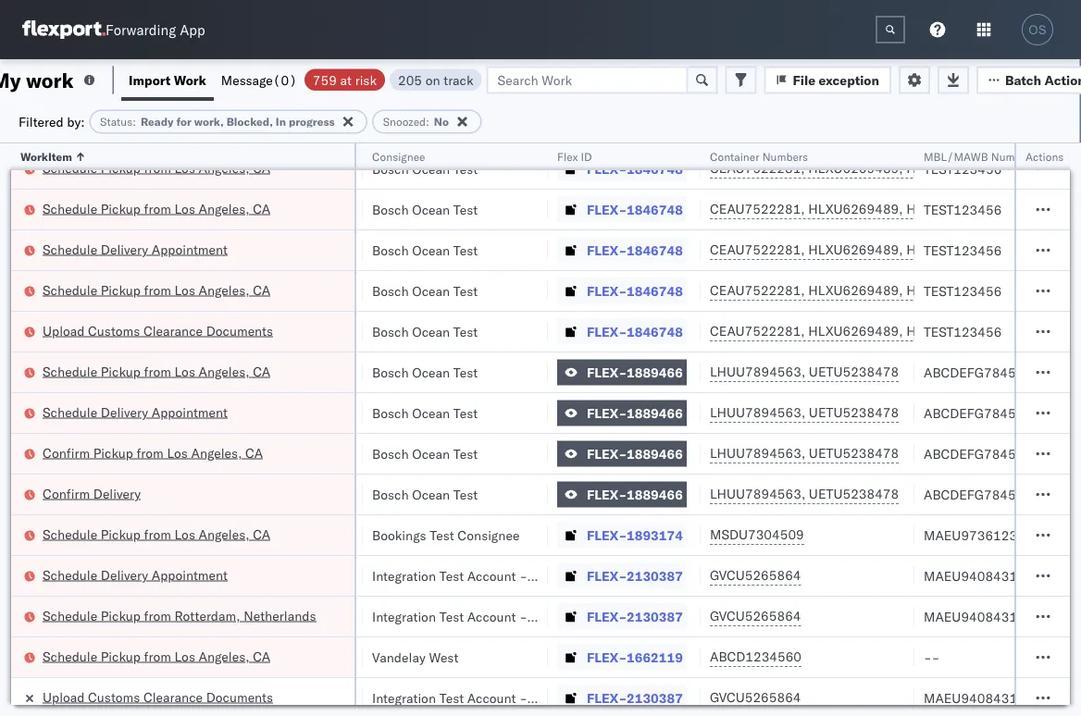 Task type: vqa. For each thing, say whether or not it's contained in the screenshot.
third Lagerfeld from the bottom of the page
yes



Task type: describe. For each thing, give the bounding box(es) containing it.
ca for 3rd schedule pickup from los angeles, ca button from the bottom of the page
[[253, 363, 271, 380]]

4 hlxu8034992 from the top
[[907, 282, 998, 299]]

client
[[252, 150, 282, 163]]

3 schedule delivery appointment link from the top
[[43, 566, 228, 585]]

status
[[100, 115, 133, 129]]

delivery for 1st schedule delivery appointment link from the bottom of the page
[[101, 567, 148, 583]]

os button
[[1017, 8, 1059, 51]]

consignee button
[[363, 145, 530, 164]]

2 schedule delivery appointment from the top
[[43, 404, 228, 420]]

1 account from the top
[[467, 568, 516, 584]]

on
[[426, 72, 440, 88]]

ca for second schedule pickup from los angeles, ca button from the bottom
[[253, 526, 271, 543]]

maeu9736123
[[924, 527, 1018, 544]]

2 hlxu8034992 from the top
[[907, 201, 998, 217]]

snooze
[[73, 150, 110, 163]]

by:
[[67, 113, 85, 130]]

1 2130387 from the top
[[627, 568, 683, 584]]

2 schedule pickup from los angeles, ca button from the top
[[43, 200, 271, 220]]

flexport. image
[[22, 20, 106, 39]]

ready
[[141, 115, 174, 129]]

confirm delivery
[[43, 486, 141, 502]]

1 schedule pickup from los angeles, ca button from the top
[[43, 159, 271, 179]]

1 uetu5238478 from the top
[[809, 364, 899, 380]]

mbl/mawb
[[924, 150, 989, 163]]

5 hlxu6269489, from the top
[[809, 323, 903, 339]]

13 ocean fcl from the top
[[131, 650, 196, 666]]

vandelay west
[[372, 650, 459, 666]]

work,
[[194, 115, 224, 129]]

resize handle column header for client name
[[341, 144, 363, 717]]

13 flex- from the top
[[587, 650, 627, 666]]

track
[[444, 72, 474, 88]]

schedule pickup from los angeles, ca link for 2nd schedule pickup from los angeles, ca button
[[43, 200, 271, 218]]

file exception
[[793, 72, 880, 88]]

pickup for 6th schedule pickup from los angeles, ca button from the top of the page
[[101, 649, 141, 665]]

2 schedule delivery appointment button from the top
[[43, 403, 228, 424]]

2 upload customs clearance documents link from the top
[[43, 688, 273, 707]]

3 schedule delivery appointment from the top
[[43, 567, 228, 583]]

risk
[[355, 72, 377, 88]]

pickup for schedule pickup from rotterdam, netherlands "button"
[[101, 608, 141, 624]]

client name
[[252, 150, 314, 163]]

1 schedule delivery appointment from the top
[[43, 241, 228, 257]]

import work
[[129, 72, 206, 88]]

os
[[1029, 23, 1047, 37]]

west
[[429, 650, 459, 666]]

3 hlxu8034992 from the top
[[907, 242, 998, 258]]

4 1846748 from the top
[[627, 283, 683, 299]]

resize handle column header for container numbers
[[893, 144, 915, 717]]

3 flex-2130387 from the top
[[587, 690, 683, 707]]

bookings
[[372, 527, 426, 544]]

progress
[[289, 115, 335, 129]]

angeles, for 6th schedule pickup from los angeles, ca button from the bottom of the page
[[199, 160, 250, 176]]

bookings test consignee
[[372, 527, 520, 544]]

from down confirm pickup from los angeles, ca button
[[144, 526, 171, 543]]

6 ocean fcl from the top
[[131, 364, 196, 381]]

3 maeu9408431 from the top
[[924, 690, 1018, 707]]

schedule inside "button"
[[43, 608, 97, 624]]

my
[[0, 67, 21, 93]]

10 fcl from the top
[[173, 527, 196, 544]]

confirm delivery link
[[43, 485, 141, 503]]

ca for 6th schedule pickup from los angeles, ca button from the bottom of the page
[[253, 160, 271, 176]]

205 on track
[[398, 72, 474, 88]]

759 at risk
[[313, 72, 377, 88]]

2 fcl from the top
[[173, 201, 196, 218]]

schedule pickup from rotterdam, netherlands link
[[43, 607, 316, 626]]

1 integration from the top
[[372, 568, 436, 584]]

2 2130387 from the top
[[627, 609, 683, 625]]

pickup for 2nd schedule pickup from los angeles, ca button
[[101, 200, 141, 217]]

from down 'upload customs clearance documents' button
[[144, 363, 171, 380]]

: for status
[[133, 115, 136, 129]]

4 hlxu6269489, from the top
[[809, 282, 903, 299]]

2 account from the top
[[467, 609, 516, 625]]

3 schedule delivery appointment button from the top
[[43, 566, 228, 587]]

2 hlxu6269489, from the top
[[809, 201, 903, 217]]

3 fcl from the top
[[173, 242, 196, 258]]

name
[[285, 150, 314, 163]]

flex-1662119
[[587, 650, 683, 666]]

1 maeu9408431 from the top
[[924, 568, 1018, 584]]

numbers for mbl/mawb numbers
[[991, 150, 1037, 163]]

3 integration from the top
[[372, 690, 436, 707]]

workitem button
[[11, 145, 336, 164]]

10 flex- from the top
[[587, 527, 627, 544]]

8 fcl from the top
[[173, 446, 196, 462]]

2 customs from the top
[[88, 689, 140, 706]]

3 ocean fcl from the top
[[131, 242, 196, 258]]

forwarding
[[106, 21, 176, 38]]

import work button
[[121, 59, 214, 101]]

9 flex- from the top
[[587, 487, 627, 503]]

3 flex-1889466 from the top
[[587, 446, 683, 462]]

8 schedule from the top
[[43, 567, 97, 583]]

5 schedule pickup from los angeles, ca button from the top
[[43, 526, 271, 546]]

container
[[710, 150, 760, 163]]

205
[[398, 72, 422, 88]]

actions
[[1026, 150, 1064, 163]]

work
[[174, 72, 206, 88]]

delivery for third schedule delivery appointment link from the bottom
[[101, 241, 148, 257]]

--
[[924, 650, 940, 666]]

5 ceau7522281, hlxu6269489, hlxu8034992 from the top
[[710, 323, 998, 339]]

client name button
[[243, 145, 344, 164]]

3 hlxu6269489, from the top
[[809, 242, 903, 258]]

angeles, for 2nd schedule pickup from los angeles, ca button
[[199, 200, 250, 217]]

rotterdam,
[[175, 608, 240, 624]]

2 1889466 from the top
[[627, 405, 683, 421]]

1 flex- from the top
[[587, 161, 627, 177]]

from down schedule pickup from rotterdam, netherlands "button"
[[144, 649, 171, 665]]

confirm pickup from los angeles, ca button
[[43, 444, 263, 464]]

clearance for 2nd the upload customs clearance documents link from the bottom of the page
[[143, 323, 203, 339]]

1 flex-1889466 from the top
[[587, 364, 683, 381]]

2 flex-1846748 from the top
[[587, 201, 683, 218]]

: for snoozed
[[426, 115, 429, 129]]

schedule pickup from rotterdam, netherlands
[[43, 608, 316, 624]]

netherlands
[[244, 608, 316, 624]]

consignee for bookings test consignee
[[458, 527, 520, 544]]

5 ceau7522281, from the top
[[710, 323, 805, 339]]

container numbers button
[[701, 145, 896, 164]]

flex id
[[557, 150, 592, 163]]

confirm delivery button
[[43, 485, 141, 505]]

1 schedule delivery appointment button from the top
[[43, 240, 228, 261]]

2 test123456 from the top
[[924, 201, 1002, 218]]

1 schedule delivery appointment link from the top
[[43, 240, 228, 259]]

snoozed
[[383, 115, 426, 129]]

pickup for confirm pickup from los angeles, ca button
[[93, 445, 133, 461]]

abcd1234560
[[710, 649, 802, 665]]

9 resize handle column header from the left
[[1048, 144, 1070, 717]]

filtered by:
[[19, 113, 85, 130]]

3 uetu5238478 from the top
[[809, 445, 899, 462]]

schedule pickup from los angeles, ca link for 3rd schedule pickup from los angeles, ca button from the bottom of the page
[[43, 363, 271, 381]]

from down "ready"
[[144, 160, 171, 176]]

5 schedule from the top
[[43, 363, 97, 380]]

mode
[[131, 150, 160, 163]]

6 fcl from the top
[[173, 364, 196, 381]]

flex id button
[[548, 145, 682, 164]]

forwarding app
[[106, 21, 205, 38]]

2 lhuu7894563, uetu5238478 from the top
[[710, 405, 899, 421]]

snoozed : no
[[383, 115, 449, 129]]

2 integration from the top
[[372, 609, 436, 625]]

upload customs clearance documents for 2nd the upload customs clearance documents link from the bottom of the page
[[43, 323, 273, 339]]

7 fcl from the top
[[173, 405, 196, 421]]

(0)
[[273, 72, 297, 88]]

4 flex-1846748 from the top
[[587, 283, 683, 299]]

confirm for confirm delivery
[[43, 486, 90, 502]]

5 fcl from the top
[[173, 324, 196, 340]]

1 karl from the top
[[531, 568, 555, 584]]

exception
[[819, 72, 880, 88]]

4 abcdefg78456546 from the top
[[924, 487, 1049, 503]]

angeles, for 3rd schedule pickup from los angeles, ca button from the top
[[199, 282, 250, 298]]

759
[[313, 72, 337, 88]]

file
[[793, 72, 816, 88]]

schedule pickup from los angeles, ca for 2nd schedule pickup from los angeles, ca button's schedule pickup from los angeles, ca link
[[43, 200, 271, 217]]

pickup for 3rd schedule pickup from los angeles, ca button from the top
[[101, 282, 141, 298]]

2 abcdefg78456546 from the top
[[924, 405, 1049, 421]]

resize handle column header for workitem
[[332, 144, 355, 717]]

1 upload customs clearance documents link from the top
[[43, 322, 273, 340]]

from inside confirm pickup from los angeles, ca link
[[137, 445, 164, 461]]

3 schedule pickup from los angeles, ca button from the top
[[43, 281, 271, 301]]

documents for 2nd the upload customs clearance documents link from the bottom of the page
[[206, 323, 273, 339]]

9 ocean fcl from the top
[[131, 487, 196, 503]]

5 flex- from the top
[[587, 324, 627, 340]]

3 1889466 from the top
[[627, 446, 683, 462]]

status : ready for work, blocked, in progress
[[100, 115, 335, 129]]

4 1889466 from the top
[[627, 487, 683, 503]]

11 ocean fcl from the top
[[131, 568, 196, 584]]

message
[[221, 72, 273, 88]]

in
[[276, 115, 286, 129]]

action
[[1045, 72, 1082, 88]]

angeles, for 3rd schedule pickup from los angeles, ca button from the bottom of the page
[[199, 363, 250, 380]]

3 appointment from the top
[[152, 567, 228, 583]]

2 lhuu7894563, from the top
[[710, 405, 806, 421]]

flexport demo consignee
[[252, 527, 404, 544]]

1 lhuu7894563, from the top
[[710, 364, 806, 380]]

upload customs clearance documents for 1st the upload customs clearance documents link from the bottom of the page
[[43, 689, 273, 706]]

forwarding app link
[[22, 20, 205, 39]]

2 uetu5238478 from the top
[[809, 405, 899, 421]]

resize handle column header for consignee
[[526, 144, 548, 717]]

schedule pickup from los angeles, ca for schedule pickup from los angeles, ca link associated with 6th schedule pickup from los angeles, ca button from the top of the page
[[43, 649, 271, 665]]

schedule pickup from los angeles, ca for 3rd schedule pickup from los angeles, ca button from the bottom of the page's schedule pickup from los angeles, ca link
[[43, 363, 271, 380]]

4 fcl from the top
[[173, 283, 196, 299]]

7 schedule from the top
[[43, 526, 97, 543]]

2 1846748 from the top
[[627, 201, 683, 218]]

2 integration test account - karl lagerfeld from the top
[[372, 609, 613, 625]]

batch
[[1006, 72, 1042, 88]]

upload customs clearance documents button
[[43, 322, 273, 342]]

3 integration test account - karl lagerfeld from the top
[[372, 690, 613, 707]]

2 maeu9408431 from the top
[[924, 609, 1018, 625]]



Task type: locate. For each thing, give the bounding box(es) containing it.
2 vertical spatial integration test account - karl lagerfeld
[[372, 690, 613, 707]]

0 vertical spatial confirm
[[43, 445, 90, 461]]

maeu9408431 up --
[[924, 609, 1018, 625]]

8 flex- from the top
[[587, 446, 627, 462]]

1 vertical spatial schedule delivery appointment
[[43, 404, 228, 420]]

pickup down schedule pickup from rotterdam, netherlands "button"
[[101, 649, 141, 665]]

2 schedule delivery appointment link from the top
[[43, 403, 228, 422]]

2 vertical spatial account
[[467, 690, 516, 707]]

2130387
[[627, 568, 683, 584], [627, 609, 683, 625], [627, 690, 683, 707]]

2 vertical spatial lagerfeld
[[558, 690, 613, 707]]

schedule pickup from los angeles, ca up 'upload customs clearance documents' button
[[43, 282, 271, 298]]

upload customs clearance documents link
[[43, 322, 273, 340], [43, 688, 273, 707]]

karl
[[531, 568, 555, 584], [531, 609, 555, 625], [531, 690, 555, 707]]

pickup for 6th schedule pickup from los angeles, ca button from the bottom of the page
[[101, 160, 141, 176]]

0 vertical spatial integration
[[372, 568, 436, 584]]

delivery up schedule pickup from rotterdam, netherlands
[[101, 567, 148, 583]]

0 vertical spatial customs
[[88, 323, 140, 339]]

at
[[340, 72, 352, 88]]

resize handle column header
[[42, 144, 64, 717], [100, 144, 122, 717], [220, 144, 243, 717], [332, 144, 355, 717], [341, 144, 363, 717], [526, 144, 548, 717], [679, 144, 701, 717], [893, 144, 915, 717], [1048, 144, 1070, 717]]

schedule pickup from los angeles, ca down mode
[[43, 200, 271, 217]]

flex-2130387
[[587, 568, 683, 584], [587, 609, 683, 625], [587, 690, 683, 707]]

schedule pickup from los angeles, ca for second schedule pickup from los angeles, ca button from the bottom schedule pickup from los angeles, ca link
[[43, 526, 271, 543]]

1 ocean fcl from the top
[[131, 161, 196, 177]]

container numbers
[[710, 150, 809, 163]]

schedule pickup from los angeles, ca link for second schedule pickup from los angeles, ca button from the bottom
[[43, 526, 271, 544]]

0 vertical spatial documents
[[206, 323, 273, 339]]

3 2130387 from the top
[[627, 690, 683, 707]]

0 vertical spatial upload customs clearance documents
[[43, 323, 273, 339]]

schedule pickup from los angeles, ca link down "confirm delivery" button
[[43, 526, 271, 544]]

consignee right bookings at the left bottom of page
[[458, 527, 520, 544]]

2 ocean fcl from the top
[[131, 201, 196, 218]]

3 1846748 from the top
[[627, 242, 683, 258]]

schedule pickup from los angeles, ca down 'upload customs clearance documents' button
[[43, 363, 271, 380]]

1 horizontal spatial vandelay
[[372, 650, 426, 666]]

6 schedule pickup from los angeles, ca link from the top
[[43, 648, 271, 666]]

numbers right mbl/mawb at the top of the page
[[991, 150, 1037, 163]]

schedule delivery appointment up schedule pickup from rotterdam, netherlands
[[43, 567, 228, 583]]

1 ceau7522281, from the top
[[710, 160, 805, 176]]

consignee down snoozed
[[372, 150, 426, 163]]

9 schedule from the top
[[43, 608, 97, 624]]

mode button
[[122, 145, 224, 164]]

3 test123456 from the top
[[924, 242, 1002, 258]]

4 schedule pickup from los angeles, ca link from the top
[[43, 363, 271, 381]]

delivery down confirm pickup from los angeles, ca button
[[93, 486, 141, 502]]

0 horizontal spatial numbers
[[763, 150, 809, 163]]

pickup left rotterdam,
[[101, 608, 141, 624]]

from down mode
[[144, 200, 171, 217]]

clearance inside button
[[143, 323, 203, 339]]

1 vertical spatial gvcu5265864
[[710, 608, 801, 625]]

schedule pickup from los angeles, ca link for 6th schedule pickup from los angeles, ca button from the bottom of the page
[[43, 159, 271, 177]]

lhuu7894563,
[[710, 364, 806, 380], [710, 405, 806, 421], [710, 445, 806, 462], [710, 486, 806, 502]]

pickup for 3rd schedule pickup from los angeles, ca button from the bottom of the page
[[101, 363, 141, 380]]

maeu9408431 down maeu9736123
[[924, 568, 1018, 584]]

schedule delivery appointment link up schedule pickup from rotterdam, netherlands
[[43, 566, 228, 585]]

2 vandelay from the left
[[372, 650, 426, 666]]

schedule pickup from los angeles, ca button down "confirm delivery" button
[[43, 526, 271, 546]]

schedule pickup from los angeles, ca down schedule pickup from rotterdam, netherlands "button"
[[43, 649, 271, 665]]

appointment up 'upload customs clearance documents' button
[[152, 241, 228, 257]]

flex-1846748 button
[[557, 156, 687, 182], [557, 156, 687, 182], [557, 197, 687, 223], [557, 197, 687, 223], [557, 238, 687, 263], [557, 238, 687, 263], [557, 278, 687, 304], [557, 278, 687, 304], [557, 319, 687, 345], [557, 319, 687, 345]]

0 vertical spatial schedule delivery appointment link
[[43, 240, 228, 259]]

1 1889466 from the top
[[627, 364, 683, 381]]

integration test account - karl lagerfeld down bookings test consignee
[[372, 568, 613, 584]]

1 vertical spatial confirm
[[43, 486, 90, 502]]

schedule pickup from los angeles, ca button down mode
[[43, 200, 271, 220]]

2 vertical spatial schedule delivery appointment
[[43, 567, 228, 583]]

2 karl from the top
[[531, 609, 555, 625]]

2 flex-2130387 from the top
[[587, 609, 683, 625]]

angeles,
[[199, 160, 250, 176], [199, 200, 250, 217], [199, 282, 250, 298], [199, 363, 250, 380], [191, 445, 242, 461], [199, 526, 250, 543], [199, 649, 250, 665]]

1 vertical spatial lagerfeld
[[558, 609, 613, 625]]

12 fcl from the top
[[173, 609, 196, 625]]

vandelay left the west
[[372, 650, 426, 666]]

integration down bookings at the left bottom of page
[[372, 568, 436, 584]]

schedule pickup from los angeles, ca link down "ready"
[[43, 159, 271, 177]]

1 flex-1846748 from the top
[[587, 161, 683, 177]]

batch action button
[[977, 66, 1082, 94]]

schedule delivery appointment button up schedule pickup from rotterdam, netherlands
[[43, 566, 228, 587]]

gvcu5265864
[[710, 568, 801, 584], [710, 608, 801, 625], [710, 690, 801, 706]]

10 schedule from the top
[[43, 649, 97, 665]]

3 lhuu7894563, from the top
[[710, 445, 806, 462]]

schedule pickup from los angeles, ca button down schedule pickup from rotterdam, netherlands "button"
[[43, 648, 271, 668]]

1 vertical spatial account
[[467, 609, 516, 625]]

schedule pickup from los angeles, ca down "ready"
[[43, 160, 271, 176]]

pickup down 'upload customs clearance documents' button
[[101, 363, 141, 380]]

1 resize handle column header from the left
[[42, 144, 64, 717]]

3 abcdefg78456546 from the top
[[924, 446, 1049, 462]]

integration down vandelay west in the bottom left of the page
[[372, 690, 436, 707]]

delivery for confirm delivery 'link'
[[93, 486, 141, 502]]

schedule pickup from los angeles, ca for schedule pickup from los angeles, ca link related to 6th schedule pickup from los angeles, ca button from the bottom of the page
[[43, 160, 271, 176]]

delivery for 2nd schedule delivery appointment link from the bottom
[[101, 404, 148, 420]]

1 vertical spatial documents
[[206, 689, 273, 706]]

1 1846748 from the top
[[627, 161, 683, 177]]

schedule delivery appointment link up 'upload customs clearance documents' button
[[43, 240, 228, 259]]

gvcu5265864 up the 'abcd1234560'
[[710, 608, 801, 625]]

schedule delivery appointment button
[[43, 240, 228, 261], [43, 403, 228, 424], [43, 566, 228, 587]]

schedule delivery appointment
[[43, 241, 228, 257], [43, 404, 228, 420], [43, 567, 228, 583]]

pickup up confirm delivery
[[93, 445, 133, 461]]

1 vertical spatial clearance
[[143, 689, 203, 706]]

2 schedule pickup from los angeles, ca link from the top
[[43, 200, 271, 218]]

0 vertical spatial clearance
[[143, 323, 203, 339]]

appointment
[[152, 241, 228, 257], [152, 404, 228, 420], [152, 567, 228, 583]]

msdu7304509
[[710, 527, 804, 543]]

appointment up schedule pickup from rotterdam, netherlands
[[152, 567, 228, 583]]

1 integration test account - karl lagerfeld from the top
[[372, 568, 613, 584]]

schedule delivery appointment up confirm pickup from los angeles, ca on the bottom left of page
[[43, 404, 228, 420]]

numbers for container numbers
[[763, 150, 809, 163]]

1 vertical spatial integration
[[372, 609, 436, 625]]

schedule pickup from rotterdam, netherlands button
[[43, 607, 316, 627]]

vandelay down netherlands
[[252, 650, 305, 666]]

schedule pickup from los angeles, ca button down "ready"
[[43, 159, 271, 179]]

4 test123456 from the top
[[924, 283, 1002, 299]]

1889466
[[627, 364, 683, 381], [627, 405, 683, 421], [627, 446, 683, 462], [627, 487, 683, 503]]

4 lhuu7894563, uetu5238478 from the top
[[710, 486, 899, 502]]

0 horizontal spatial vandelay
[[252, 650, 305, 666]]

id
[[581, 150, 592, 163]]

from up 'upload customs clearance documents' button
[[144, 282, 171, 298]]

2 vertical spatial gvcu5265864
[[710, 690, 801, 706]]

hlxu6269489,
[[809, 160, 903, 176], [809, 201, 903, 217], [809, 242, 903, 258], [809, 282, 903, 299], [809, 323, 903, 339]]

upload customs clearance documents
[[43, 323, 273, 339], [43, 689, 273, 706]]

1 vertical spatial appointment
[[152, 404, 228, 420]]

test123456
[[924, 161, 1002, 177], [924, 201, 1002, 218], [924, 242, 1002, 258], [924, 283, 1002, 299], [924, 324, 1002, 340]]

4 ceau7522281, from the top
[[710, 282, 805, 299]]

2 documents from the top
[[206, 689, 273, 706]]

my work
[[0, 67, 74, 93]]

2 vertical spatial schedule delivery appointment button
[[43, 566, 228, 587]]

None text field
[[876, 16, 906, 44]]

pickup down status
[[101, 160, 141, 176]]

1 vertical spatial customs
[[88, 689, 140, 706]]

documents for 1st the upload customs clearance documents link from the bottom of the page
[[206, 689, 273, 706]]

1846748
[[627, 161, 683, 177], [627, 201, 683, 218], [627, 242, 683, 258], [627, 283, 683, 299], [627, 324, 683, 340]]

pickup down "confirm delivery" button
[[101, 526, 141, 543]]

schedule delivery appointment button up confirm pickup from los angeles, ca on the bottom left of page
[[43, 403, 228, 424]]

flex-1846748
[[587, 161, 683, 177], [587, 201, 683, 218], [587, 242, 683, 258], [587, 283, 683, 299], [587, 324, 683, 340]]

2 vertical spatial 2130387
[[627, 690, 683, 707]]

2130387 down the '1662119'
[[627, 690, 683, 707]]

flex-2130387 down flex-1893174
[[587, 568, 683, 584]]

lagerfeld up flex-1662119
[[558, 609, 613, 625]]

import
[[129, 72, 171, 88]]

3 lhuu7894563, uetu5238478 from the top
[[710, 445, 899, 462]]

2 vertical spatial maeu9408431
[[924, 690, 1018, 707]]

2 vertical spatial appointment
[[152, 567, 228, 583]]

2 ceau7522281, from the top
[[710, 201, 805, 217]]

7 ocean fcl from the top
[[131, 405, 196, 421]]

5 hlxu8034992 from the top
[[907, 323, 998, 339]]

2 resize handle column header from the left
[[100, 144, 122, 717]]

confirm pickup from los angeles, ca
[[43, 445, 263, 461]]

schedule pickup from los angeles, ca for 3rd schedule pickup from los angeles, ca button from the top schedule pickup from los angeles, ca link
[[43, 282, 271, 298]]

pickup down mode
[[101, 200, 141, 217]]

1 vertical spatial upload
[[43, 689, 85, 706]]

0 vertical spatial account
[[467, 568, 516, 584]]

2 upload customs clearance documents from the top
[[43, 689, 273, 706]]

1 upload customs clearance documents from the top
[[43, 323, 273, 339]]

: left no
[[426, 115, 429, 129]]

3 schedule pickup from los angeles, ca link from the top
[[43, 281, 271, 300]]

1 schedule from the top
[[43, 160, 97, 176]]

1 test123456 from the top
[[924, 161, 1002, 177]]

1 lagerfeld from the top
[[558, 568, 613, 584]]

schedule pickup from los angeles, ca button down 'upload customs clearance documents' button
[[43, 363, 271, 383]]

app
[[180, 21, 205, 38]]

2 ceau7522281, hlxu6269489, hlxu8034992 from the top
[[710, 201, 998, 217]]

schedule pickup from los angeles, ca link down 'upload customs clearance documents' button
[[43, 363, 271, 381]]

schedule pickup from los angeles, ca link for 6th schedule pickup from los angeles, ca button from the top of the page
[[43, 648, 271, 666]]

1 hlxu6269489, from the top
[[809, 160, 903, 176]]

flexport
[[252, 527, 300, 544]]

5 test123456 from the top
[[924, 324, 1002, 340]]

3 karl from the top
[[531, 690, 555, 707]]

0 vertical spatial 2130387
[[627, 568, 683, 584]]

from
[[144, 160, 171, 176], [144, 200, 171, 217], [144, 282, 171, 298], [144, 363, 171, 380], [137, 445, 164, 461], [144, 526, 171, 543], [144, 608, 171, 624], [144, 649, 171, 665]]

numbers right container
[[763, 150, 809, 163]]

flex-1889466 button
[[557, 360, 687, 386], [557, 360, 687, 386], [557, 400, 687, 426], [557, 400, 687, 426], [557, 441, 687, 467], [557, 441, 687, 467], [557, 482, 687, 508], [557, 482, 687, 508]]

2 vertical spatial schedule delivery appointment link
[[43, 566, 228, 585]]

flex
[[557, 150, 578, 163]]

1 upload from the top
[[43, 323, 85, 339]]

2 flex- from the top
[[587, 201, 627, 218]]

lagerfeld down flex-1662119
[[558, 690, 613, 707]]

9 fcl from the top
[[173, 487, 196, 503]]

4 schedule pickup from los angeles, ca button from the top
[[43, 363, 271, 383]]

integration test account - karl lagerfeld up the west
[[372, 609, 613, 625]]

1 vertical spatial integration test account - karl lagerfeld
[[372, 609, 613, 625]]

los inside confirm pickup from los angeles, ca link
[[167, 445, 188, 461]]

1 vertical spatial upload customs clearance documents link
[[43, 688, 273, 707]]

14 ocean fcl from the top
[[131, 690, 196, 707]]

0 vertical spatial lagerfeld
[[558, 568, 613, 584]]

hlxu8034992
[[907, 160, 998, 176], [907, 201, 998, 217], [907, 242, 998, 258], [907, 282, 998, 299], [907, 323, 998, 339]]

schedule pickup from los angeles, ca down "confirm delivery" button
[[43, 526, 271, 543]]

flex-2130387 up flex-1662119
[[587, 609, 683, 625]]

upload inside button
[[43, 323, 85, 339]]

account
[[467, 568, 516, 584], [467, 609, 516, 625], [467, 690, 516, 707]]

gvcu5265864 down msdu7304509 on the right
[[710, 568, 801, 584]]

delivery up 'upload customs clearance documents' button
[[101, 241, 148, 257]]

vandelay for vandelay west
[[372, 650, 426, 666]]

angeles, for 6th schedule pickup from los angeles, ca button from the top of the page
[[199, 649, 250, 665]]

consignee right the demo
[[341, 527, 404, 544]]

3 gvcu5265864 from the top
[[710, 690, 801, 706]]

3 schedule from the top
[[43, 241, 97, 257]]

vandelay for vandelay
[[252, 650, 305, 666]]

5 flex-1846748 from the top
[[587, 324, 683, 340]]

2 upload from the top
[[43, 689, 85, 706]]

0 vertical spatial flex-2130387
[[587, 568, 683, 584]]

batch action
[[1006, 72, 1082, 88]]

schedule delivery appointment link
[[43, 240, 228, 259], [43, 403, 228, 422], [43, 566, 228, 585]]

2 : from the left
[[426, 115, 429, 129]]

1 appointment from the top
[[152, 241, 228, 257]]

uetu5238478
[[809, 364, 899, 380], [809, 405, 899, 421], [809, 445, 899, 462], [809, 486, 899, 502]]

schedule pickup from los angeles, ca button up 'upload customs clearance documents' button
[[43, 281, 271, 301]]

1 confirm from the top
[[43, 445, 90, 461]]

ca for 3rd schedule pickup from los angeles, ca button from the top
[[253, 282, 271, 298]]

1 vertical spatial upload customs clearance documents
[[43, 689, 273, 706]]

1 vertical spatial schedule delivery appointment link
[[43, 403, 228, 422]]

ca for confirm pickup from los angeles, ca button
[[245, 445, 263, 461]]

filtered
[[19, 113, 64, 130]]

message (0)
[[221, 72, 297, 88]]

los
[[175, 160, 195, 176], [175, 200, 195, 217], [175, 282, 195, 298], [175, 363, 195, 380], [167, 445, 188, 461], [175, 526, 195, 543], [175, 649, 195, 665]]

appointment up confirm pickup from los angeles, ca on the bottom left of page
[[152, 404, 228, 420]]

0 horizontal spatial :
[[133, 115, 136, 129]]

resize handle column header for mode
[[220, 144, 243, 717]]

1 ceau7522281, hlxu6269489, hlxu8034992 from the top
[[710, 160, 998, 176]]

3 resize handle column header from the left
[[220, 144, 243, 717]]

1 horizontal spatial :
[[426, 115, 429, 129]]

for
[[176, 115, 192, 129]]

2 vertical spatial integration
[[372, 690, 436, 707]]

integration test account - karl lagerfeld down the west
[[372, 690, 613, 707]]

4 uetu5238478 from the top
[[809, 486, 899, 502]]

ca for 6th schedule pickup from los angeles, ca button from the top of the page
[[253, 649, 271, 665]]

documents
[[206, 323, 273, 339], [206, 689, 273, 706]]

0 vertical spatial schedule delivery appointment button
[[43, 240, 228, 261]]

1662119
[[627, 650, 683, 666]]

angeles, for second schedule pickup from los angeles, ca button from the bottom
[[199, 526, 250, 543]]

1893174
[[627, 527, 683, 544]]

1 vertical spatial karl
[[531, 609, 555, 625]]

numbers inside button
[[991, 150, 1037, 163]]

schedule delivery appointment link up confirm pickup from los angeles, ca on the bottom left of page
[[43, 403, 228, 422]]

1 vertical spatial 2130387
[[627, 609, 683, 625]]

numbers
[[763, 150, 809, 163], [991, 150, 1037, 163]]

confirm inside 'link'
[[43, 486, 90, 502]]

10 ocean fcl from the top
[[131, 527, 196, 544]]

1 vertical spatial schedule delivery appointment button
[[43, 403, 228, 424]]

integration up vandelay west in the bottom left of the page
[[372, 609, 436, 625]]

work
[[26, 67, 74, 93]]

2 vertical spatial flex-2130387
[[587, 690, 683, 707]]

maeu9408431 down --
[[924, 690, 1018, 707]]

maeu9408431
[[924, 568, 1018, 584], [924, 609, 1018, 625], [924, 690, 1018, 707]]

schedule pickup from los angeles, ca link down mode
[[43, 200, 271, 218]]

2 gvcu5265864 from the top
[[710, 608, 801, 625]]

6 flex- from the top
[[587, 364, 627, 381]]

demo
[[304, 527, 338, 544]]

no
[[434, 115, 449, 129]]

workitem
[[20, 150, 72, 163]]

customs inside 'upload customs clearance documents' button
[[88, 323, 140, 339]]

schedule delivery appointment button up 'upload customs clearance documents' button
[[43, 240, 228, 261]]

3 ceau7522281, hlxu6269489, hlxu8034992 from the top
[[710, 242, 998, 258]]

pickup up 'upload customs clearance documents' button
[[101, 282, 141, 298]]

mbl/mawb numbers
[[924, 150, 1037, 163]]

2130387 down "1893174"
[[627, 568, 683, 584]]

bosch
[[252, 161, 289, 177], [372, 161, 409, 177], [252, 201, 289, 218], [372, 201, 409, 218], [252, 242, 289, 258], [372, 242, 409, 258], [252, 283, 289, 299], [372, 283, 409, 299], [252, 324, 289, 340], [372, 324, 409, 340], [252, 364, 289, 381], [372, 364, 409, 381], [252, 405, 289, 421], [372, 405, 409, 421], [252, 446, 289, 462], [372, 446, 409, 462], [252, 487, 289, 503], [372, 487, 409, 503]]

: left "ready"
[[133, 115, 136, 129]]

flex-2130387 button
[[557, 563, 687, 589], [557, 563, 687, 589], [557, 604, 687, 630], [557, 604, 687, 630], [557, 686, 687, 712], [557, 686, 687, 712]]

1 clearance from the top
[[143, 323, 203, 339]]

from inside schedule pickup from rotterdam, netherlands link
[[144, 608, 171, 624]]

0 vertical spatial upload customs clearance documents link
[[43, 322, 273, 340]]

schedule pickup from los angeles, ca link down schedule pickup from rotterdam, netherlands "button"
[[43, 648, 271, 666]]

Search Work text field
[[487, 66, 689, 94]]

mbl/mawb numbers button
[[915, 145, 1082, 164]]

upload
[[43, 323, 85, 339], [43, 689, 85, 706]]

8 ocean fcl from the top
[[131, 446, 196, 462]]

4 lhuu7894563, from the top
[[710, 486, 806, 502]]

2 flex-1889466 from the top
[[587, 405, 683, 421]]

0 vertical spatial schedule delivery appointment
[[43, 241, 228, 257]]

ca for 2nd schedule pickup from los angeles, ca button
[[253, 200, 271, 217]]

2130387 up the '1662119'
[[627, 609, 683, 625]]

4 schedule from the top
[[43, 282, 97, 298]]

numbers inside button
[[763, 150, 809, 163]]

gvcu5265864 down the 'abcd1234560'
[[710, 690, 801, 706]]

3 flex- from the top
[[587, 242, 627, 258]]

pickup inside "button"
[[101, 608, 141, 624]]

lagerfeld down flex-1893174
[[558, 568, 613, 584]]

0 vertical spatial integration test account - karl lagerfeld
[[372, 568, 613, 584]]

ceau7522281, hlxu6269489, hlxu8034992
[[710, 160, 998, 176], [710, 201, 998, 217], [710, 242, 998, 258], [710, 282, 998, 299], [710, 323, 998, 339]]

0 vertical spatial maeu9408431
[[924, 568, 1018, 584]]

consignee
[[372, 150, 426, 163], [341, 527, 404, 544], [458, 527, 520, 544]]

3 account from the top
[[467, 690, 516, 707]]

0 vertical spatial upload
[[43, 323, 85, 339]]

2 vertical spatial karl
[[531, 690, 555, 707]]

6 schedule from the top
[[43, 404, 97, 420]]

fcl
[[173, 161, 196, 177], [173, 201, 196, 218], [173, 242, 196, 258], [173, 283, 196, 299], [173, 324, 196, 340], [173, 364, 196, 381], [173, 405, 196, 421], [173, 446, 196, 462], [173, 487, 196, 503], [173, 527, 196, 544], [173, 568, 196, 584], [173, 609, 196, 625], [173, 650, 196, 666], [173, 690, 196, 707]]

confirm pickup from los angeles, ca link
[[43, 444, 263, 463]]

from up confirm delivery
[[137, 445, 164, 461]]

consignee for flexport demo consignee
[[341, 527, 404, 544]]

pickup for second schedule pickup from los angeles, ca button from the bottom
[[101, 526, 141, 543]]

delivery up confirm pickup from los angeles, ca on the bottom left of page
[[101, 404, 148, 420]]

0 vertical spatial karl
[[531, 568, 555, 584]]

pickup
[[101, 160, 141, 176], [101, 200, 141, 217], [101, 282, 141, 298], [101, 363, 141, 380], [93, 445, 133, 461], [101, 526, 141, 543], [101, 608, 141, 624], [101, 649, 141, 665]]

test
[[333, 161, 358, 177], [454, 161, 478, 177], [333, 201, 358, 218], [454, 201, 478, 218], [333, 242, 358, 258], [454, 242, 478, 258], [333, 283, 358, 299], [454, 283, 478, 299], [333, 324, 358, 340], [454, 324, 478, 340], [333, 364, 358, 381], [454, 364, 478, 381], [333, 405, 358, 421], [454, 405, 478, 421], [333, 446, 358, 462], [454, 446, 478, 462], [333, 487, 358, 503], [454, 487, 478, 503], [430, 527, 454, 544], [440, 568, 464, 584], [440, 609, 464, 625], [440, 690, 464, 707]]

0 vertical spatial appointment
[[152, 241, 228, 257]]

schedule delivery appointment up 'upload customs clearance documents' button
[[43, 241, 228, 257]]

1 vertical spatial flex-2130387
[[587, 609, 683, 625]]

clearance
[[143, 323, 203, 339], [143, 689, 203, 706]]

abcdefg78456546
[[924, 364, 1049, 381], [924, 405, 1049, 421], [924, 446, 1049, 462], [924, 487, 1049, 503]]

delivery inside confirm delivery 'link'
[[93, 486, 141, 502]]

1 horizontal spatial numbers
[[991, 150, 1037, 163]]

confirm for confirm pickup from los angeles, ca
[[43, 445, 90, 461]]

blocked,
[[227, 115, 273, 129]]

ceau7522281,
[[710, 160, 805, 176], [710, 201, 805, 217], [710, 242, 805, 258], [710, 282, 805, 299], [710, 323, 805, 339]]

from left rotterdam,
[[144, 608, 171, 624]]

lagerfeld
[[558, 568, 613, 584], [558, 609, 613, 625], [558, 690, 613, 707]]

flex-2130387 down flex-1662119
[[587, 690, 683, 707]]

2 lagerfeld from the top
[[558, 609, 613, 625]]

11 flex- from the top
[[587, 568, 627, 584]]

clearance for 1st the upload customs clearance documents link from the bottom of the page
[[143, 689, 203, 706]]

angeles, for confirm pickup from los angeles, ca button
[[191, 445, 242, 461]]

documents inside button
[[206, 323, 273, 339]]

flex-1893174
[[587, 527, 683, 544]]

1 fcl from the top
[[173, 161, 196, 177]]

1 schedule pickup from los angeles, ca from the top
[[43, 160, 271, 176]]

2 confirm from the top
[[43, 486, 90, 502]]

schedule pickup from los angeles, ca link up 'upload customs clearance documents' button
[[43, 281, 271, 300]]

schedule pickup from los angeles, ca link for 3rd schedule pickup from los angeles, ca button from the top
[[43, 281, 271, 300]]

1 vertical spatial maeu9408431
[[924, 609, 1018, 625]]

resize handle column header for flex id
[[679, 144, 701, 717]]

1 numbers from the left
[[763, 150, 809, 163]]

consignee inside button
[[372, 150, 426, 163]]

0 vertical spatial gvcu5265864
[[710, 568, 801, 584]]



